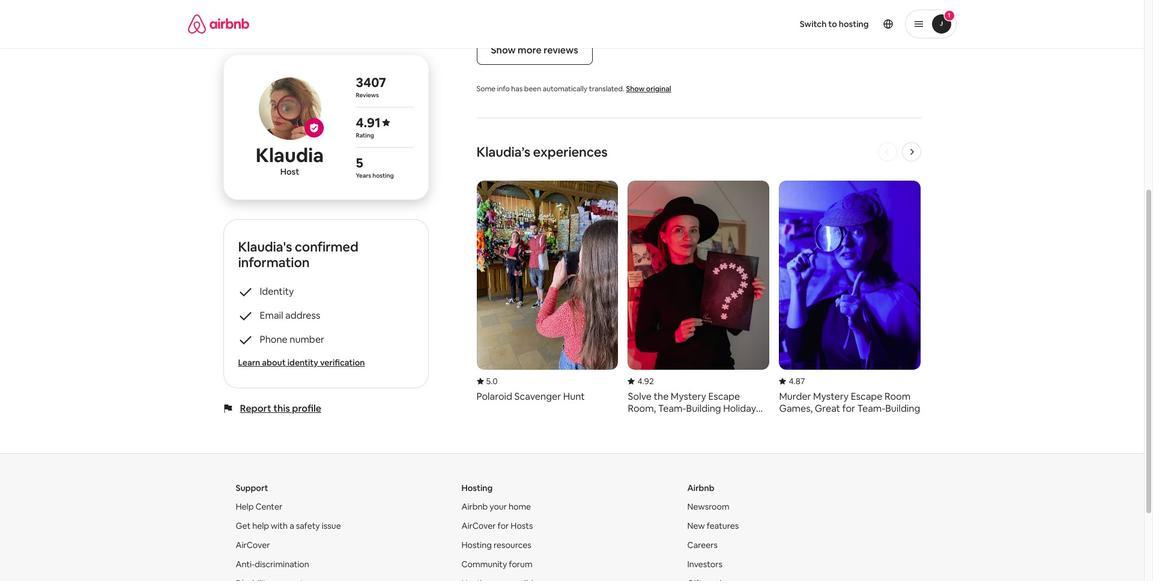 Task type: vqa. For each thing, say whether or not it's contained in the screenshot.
Klaudia
yes



Task type: locate. For each thing, give the bounding box(es) containing it.
0 vertical spatial airbnb
[[688, 483, 715, 494]]

2 hosting from the top
[[462, 540, 492, 551]]

number
[[290, 333, 324, 346]]

anti-
[[236, 559, 255, 570]]

email
[[260, 309, 283, 322]]

get help with a safety issue link
[[236, 521, 341, 531]]

klaudia's
[[238, 238, 292, 255]]

hosting
[[839, 19, 869, 29], [373, 172, 394, 179]]

issue
[[322, 521, 341, 531]]

klaudia
[[256, 143, 324, 167]]

automatically
[[543, 84, 588, 94]]

airbnb your home link
[[462, 501, 531, 512]]

0 horizontal spatial hosting
[[373, 172, 394, 179]]

phone number
[[260, 333, 324, 346]]

to
[[829, 19, 837, 29]]

confirmed
[[295, 238, 358, 255]]

0 vertical spatial hosting
[[839, 19, 869, 29]]

investors link
[[688, 559, 723, 570]]

0 vertical spatial show
[[491, 44, 516, 56]]

hosting up community
[[462, 540, 492, 551]]

1 horizontal spatial show
[[626, 84, 645, 94]]

a
[[290, 521, 294, 531]]

get
[[236, 521, 251, 531]]

airbnb for airbnb
[[688, 483, 715, 494]]

safety
[[296, 521, 320, 531]]

forum
[[509, 559, 533, 570]]

report
[[240, 402, 271, 415]]

hosts
[[511, 521, 533, 531]]

hosting resources
[[462, 540, 532, 551]]

this
[[273, 402, 290, 415]]

help
[[236, 501, 254, 512]]

1 vertical spatial hosting
[[462, 540, 492, 551]]

0 horizontal spatial show
[[491, 44, 516, 56]]

years
[[356, 172, 371, 179]]

home
[[509, 501, 531, 512]]

airbnb
[[688, 483, 715, 494], [462, 501, 488, 512]]

show more reviews button
[[477, 36, 593, 65]]

identity
[[288, 357, 318, 368]]

has
[[511, 84, 523, 94]]

original
[[646, 84, 672, 94]]

your
[[490, 501, 507, 512]]

1 vertical spatial aircover
[[236, 540, 270, 551]]

0 vertical spatial aircover
[[462, 521, 496, 531]]

aircover
[[462, 521, 496, 531], [236, 540, 270, 551]]

hosting right to
[[839, 19, 869, 29]]

1 horizontal spatial hosting
[[839, 19, 869, 29]]

hosting up airbnb your home
[[462, 483, 493, 494]]

4.87
[[789, 376, 805, 387]]

airbnb up newsroom
[[688, 483, 715, 494]]

airbnb your home
[[462, 501, 531, 512]]

features
[[707, 521, 739, 531]]

hosting for 5
[[373, 172, 394, 179]]

1 hosting from the top
[[462, 483, 493, 494]]

phone
[[260, 333, 288, 346]]

switch
[[800, 19, 827, 29]]

0 horizontal spatial airbnb
[[462, 501, 488, 512]]

show original button
[[626, 84, 672, 94]]

1 vertical spatial airbnb
[[462, 501, 488, 512]]

profile
[[292, 402, 321, 415]]

help center link
[[236, 501, 282, 512]]

translated.
[[589, 84, 625, 94]]

airbnb left your
[[462, 501, 488, 512]]

show left more
[[491, 44, 516, 56]]

4.92
[[638, 376, 654, 387]]

1 vertical spatial hosting
[[373, 172, 394, 179]]

aircover up anti- at the bottom left
[[236, 540, 270, 551]]

1 horizontal spatial airbnb
[[688, 483, 715, 494]]

switch to hosting link
[[793, 11, 876, 37]]

support
[[236, 483, 268, 494]]

aircover left for
[[462, 521, 496, 531]]

airbnb for airbnb your home
[[462, 501, 488, 512]]

klaudia user profile image
[[259, 77, 321, 140], [259, 77, 321, 140]]

report this profile button
[[240, 402, 321, 415]]

1
[[948, 11, 951, 19]]

polaroid scavenger hunt group
[[477, 181, 619, 403]]

about
[[262, 357, 286, 368]]

5 years hosting
[[356, 154, 394, 179]]

investors
[[688, 559, 723, 570]]

rating 5.0 out of 5 image
[[477, 376, 498, 387]]

anti-discrimination link
[[236, 559, 309, 570]]

solve the mystery escape room, team-building holiday special group
[[628, 181, 770, 415]]

get help with a safety issue
[[236, 521, 341, 531]]

hosting
[[462, 483, 493, 494], [462, 540, 492, 551]]

reviews
[[544, 44, 579, 56]]

new
[[688, 521, 705, 531]]

show
[[491, 44, 516, 56], [626, 84, 645, 94]]

0 vertical spatial hosting
[[462, 483, 493, 494]]

show left original
[[626, 84, 645, 94]]

community forum link
[[462, 559, 533, 570]]

show more reviews
[[491, 44, 579, 56]]

hosting inside profile element
[[839, 19, 869, 29]]

1 horizontal spatial aircover
[[462, 521, 496, 531]]

hosting right years
[[373, 172, 394, 179]]

0 horizontal spatial aircover
[[236, 540, 270, 551]]

hosting inside 5 years hosting
[[373, 172, 394, 179]]

community
[[462, 559, 507, 570]]



Task type: describe. For each thing, give the bounding box(es) containing it.
rating 4.92 out of 5 image
[[628, 376, 654, 387]]

verified host image
[[309, 123, 319, 132]]

report this profile
[[240, 402, 321, 415]]

discrimination
[[255, 559, 309, 570]]

newsroom
[[688, 501, 730, 512]]

aircover link
[[236, 540, 270, 551]]

reviews
[[356, 91, 379, 99]]

information
[[238, 254, 310, 271]]

learn
[[238, 357, 260, 368]]

hosting for switch
[[839, 19, 869, 29]]

hosting for hosting
[[462, 483, 493, 494]]

center
[[256, 501, 282, 512]]

klaudia host
[[256, 143, 324, 177]]

careers
[[688, 540, 718, 551]]

learn about identity verification button
[[238, 357, 414, 369]]

some
[[477, 84, 496, 94]]

aircover for hosts link
[[462, 521, 533, 531]]

learn about identity verification
[[238, 357, 365, 368]]

new features link
[[688, 521, 739, 531]]

more
[[518, 44, 542, 56]]

show inside show more reviews button
[[491, 44, 516, 56]]

aircover for the aircover link
[[236, 540, 270, 551]]

murder mystery escape room games, great for team-building group
[[780, 181, 921, 415]]

hosting for hosting resources
[[462, 540, 492, 551]]

klaudia's
[[477, 144, 531, 160]]

some info has been automatically translated. show original
[[477, 84, 672, 94]]

new features
[[688, 521, 739, 531]]

address
[[285, 309, 320, 322]]

identity
[[260, 285, 294, 298]]

for
[[498, 521, 509, 531]]

hosting resources link
[[462, 540, 532, 551]]

been
[[524, 84, 541, 94]]

klaudia's experiences
[[477, 144, 608, 160]]

experiences
[[533, 144, 608, 160]]

profile element
[[587, 0, 957, 48]]

help center
[[236, 501, 282, 512]]

aircover for hosts
[[462, 521, 533, 531]]

aircover for aircover for hosts
[[462, 521, 496, 531]]

anti-discrimination
[[236, 559, 309, 570]]

careers link
[[688, 540, 718, 551]]

1 vertical spatial show
[[626, 84, 645, 94]]

4.91
[[356, 114, 381, 131]]

switch to hosting
[[800, 19, 869, 29]]

resources
[[494, 540, 532, 551]]

email address
[[260, 309, 320, 322]]

3407
[[356, 74, 386, 90]]

community forum
[[462, 559, 533, 570]]

with
[[271, 521, 288, 531]]

1 button
[[905, 10, 957, 38]]

help
[[252, 521, 269, 531]]

rating 4.87 out of 5 image
[[780, 376, 805, 387]]

verification
[[320, 357, 365, 368]]

info
[[497, 84, 510, 94]]

5.0
[[486, 376, 498, 387]]

3407 reviews
[[356, 74, 386, 99]]

rating
[[356, 131, 374, 139]]

host
[[280, 166, 299, 177]]

newsroom link
[[688, 501, 730, 512]]

5
[[356, 154, 363, 171]]

klaudia's confirmed information
[[238, 238, 358, 271]]



